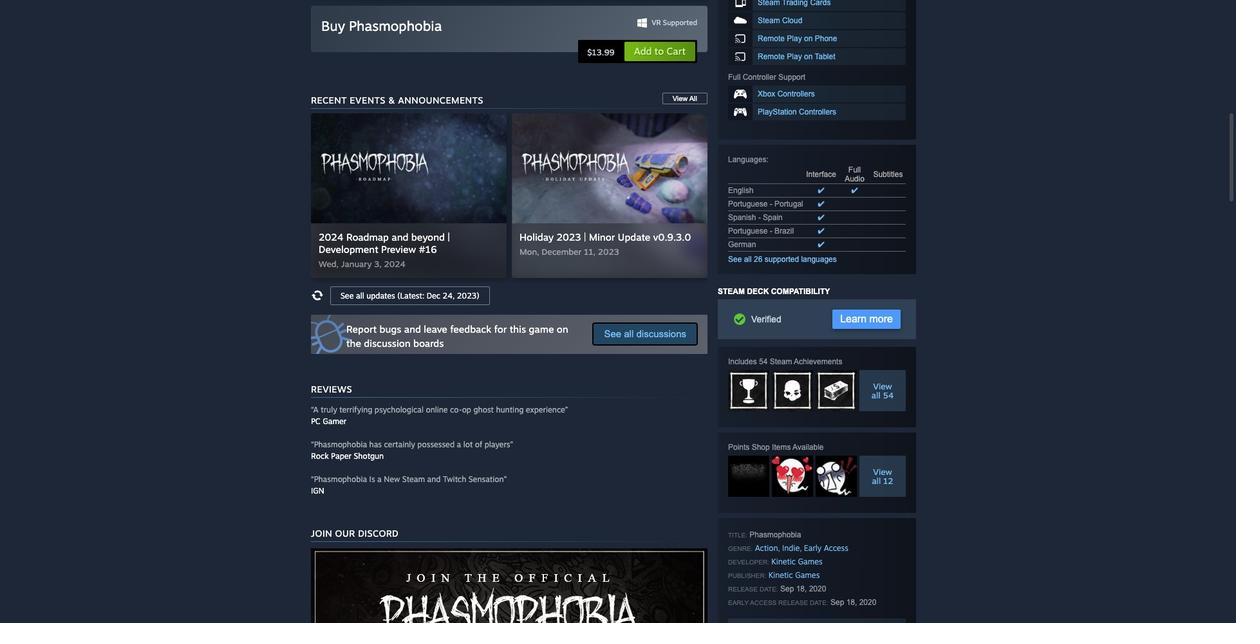 Task type: describe. For each thing, give the bounding box(es) containing it.
controllers for xbox controllers
[[778, 90, 815, 99]]

spain
[[763, 213, 783, 222]]

december
[[542, 247, 582, 257]]

✔ for german
[[818, 240, 825, 249]]

learn more
[[841, 314, 894, 325]]

fat stack image
[[816, 370, 857, 412]]

0 vertical spatial 2023
[[557, 231, 581, 243]]

players"
[[485, 440, 514, 449]]

paper
[[331, 451, 352, 461]]

11,
[[584, 247, 596, 257]]

leave
[[424, 323, 448, 335]]

is
[[370, 475, 375, 484]]

minor
[[589, 231, 615, 243]]

cart
[[667, 45, 686, 57]]

portuguese - brazil
[[729, 227, 794, 236]]

xbox
[[758, 90, 776, 99]]

v0.9.3.0
[[654, 231, 691, 243]]

view for view all 12
[[874, 467, 893, 477]]

1 vertical spatial release
[[779, 600, 809, 607]]

all for discussions
[[624, 328, 634, 339]]

all for 54
[[872, 390, 881, 401]]

has
[[370, 440, 382, 449]]

see all discussions
[[605, 328, 687, 339]]

see all discussions link
[[593, 323, 698, 346]]

0 vertical spatial date:
[[760, 586, 779, 593]]

shotgun
[[354, 451, 384, 461]]

tablet
[[815, 52, 836, 61]]

0 horizontal spatial access
[[751, 600, 777, 607]]

"a
[[311, 405, 319, 415]]

spanish
[[729, 213, 757, 222]]

holiday
[[520, 231, 554, 243]]

portuguese for portuguese - portugal
[[729, 200, 768, 209]]

on inside the report bugs and leave feedback for this game on the discussion boards
[[557, 323, 569, 335]]

"phasmophobia has certainly possessed a lot of players" rock paper shotgun
[[311, 440, 514, 461]]

full audio
[[845, 166, 865, 184]]

sensation"
[[469, 475, 507, 484]]

items
[[772, 443, 791, 452]]

1 vertical spatial 2023
[[598, 247, 620, 257]]

view all 12
[[873, 467, 894, 486]]

3,
[[374, 259, 382, 269]]

pc gamer link
[[311, 417, 347, 426]]

this
[[510, 323, 526, 335]]

playstation controllers link
[[729, 104, 906, 120]]

play for phone
[[787, 34, 803, 43]]

remote for remote play on phone
[[758, 34, 785, 43]]

0 horizontal spatial 18,
[[797, 585, 807, 594]]

full for full audio
[[849, 166, 861, 175]]

new
[[384, 475, 400, 484]]

:
[[767, 155, 769, 164]]

1 horizontal spatial 2020
[[860, 598, 877, 608]]

1 horizontal spatial 2024
[[384, 259, 406, 269]]

1 vertical spatial sep
[[831, 598, 845, 608]]

xbox controllers link
[[729, 86, 906, 102]]

all
[[690, 94, 698, 102]]

play for tablet
[[787, 52, 803, 61]]

learn
[[841, 314, 867, 325]]

remote play on phone
[[758, 34, 838, 43]]

26
[[754, 255, 763, 264]]

languages :
[[729, 155, 769, 164]]

2024 inside 2024 roadmap and beyond | development preview #16
[[319, 231, 344, 243]]

support
[[779, 73, 806, 82]]

pc
[[311, 417, 321, 426]]

✔ for portuguese - brazil
[[818, 227, 825, 236]]

mon,
[[520, 247, 540, 257]]

2023)
[[457, 291, 480, 301]]

:ghostloveeyes: image
[[772, 456, 814, 497]]

2 | from the left
[[584, 231, 587, 243]]

1 horizontal spatial 18,
[[847, 598, 858, 608]]

discord
[[358, 528, 399, 539]]

view all 54
[[872, 381, 894, 401]]

see for see all updates (latest: dec 24, 2023)
[[341, 291, 354, 301]]

obake discovered image
[[772, 370, 814, 412]]

view for view all
[[673, 94, 688, 102]]

phone
[[815, 34, 838, 43]]

24,
[[443, 291, 455, 301]]

kinetic games link for developer:
[[772, 557, 823, 567]]

lot
[[464, 440, 473, 449]]

0 vertical spatial early
[[805, 544, 822, 553]]

playstation controllers
[[758, 108, 837, 117]]

phasmophobia for title:
[[750, 531, 802, 540]]

discussion
[[364, 337, 411, 350]]

add to cart
[[634, 45, 686, 57]]

0 horizontal spatial 54
[[760, 358, 768, 367]]

points
[[729, 443, 750, 452]]

includes
[[729, 358, 757, 367]]

0 vertical spatial games
[[799, 557, 823, 567]]

:ghostscared: image
[[816, 456, 857, 497]]

all for updates
[[356, 291, 364, 301]]

1 horizontal spatial access
[[824, 544, 849, 553]]

game
[[529, 323, 554, 335]]

learn more link
[[833, 310, 901, 329]]

steam left deck
[[718, 287, 745, 296]]

gamer
[[323, 417, 347, 426]]

languages
[[729, 155, 767, 164]]

interface
[[807, 170, 837, 179]]

1 vertical spatial kinetic
[[769, 571, 793, 580]]

action link
[[755, 544, 779, 553]]

of
[[475, 440, 483, 449]]

"phasmophobia is a new steam and twitch sensation" ign
[[311, 475, 507, 496]]

remote play on phone link
[[729, 30, 906, 47]]

portugal
[[775, 200, 804, 209]]

| inside 2024 roadmap and beyond | development preview #16
[[448, 231, 450, 243]]

certainly
[[384, 440, 415, 449]]

supported
[[765, 255, 800, 264]]

0 vertical spatial kinetic
[[772, 557, 796, 567]]

mon, december 11, 2023
[[520, 247, 620, 257]]

see all updates (latest: dec 24, 2023)
[[341, 291, 480, 301]]

wed, january 3, 2024
[[319, 259, 406, 269]]

genre:
[[729, 546, 753, 553]]

kinetic games link for publisher:
[[769, 571, 820, 580]]

join
[[311, 528, 332, 539]]

title: phasmophobia genre: action , indie , early access developer: kinetic games publisher: kinetic games release date: sep 18, 2020 early access release date: sep 18, 2020
[[729, 531, 877, 608]]

development
[[319, 243, 379, 256]]

roadmap
[[347, 231, 389, 243]]

12
[[884, 476, 894, 486]]

january
[[341, 259, 372, 269]]



Task type: vqa. For each thing, say whether or not it's contained in the screenshot.
HIDE corresponding to Hide ignored items
no



Task type: locate. For each thing, give the bounding box(es) containing it.
0 vertical spatial controllers
[[778, 90, 815, 99]]

2 play from the top
[[787, 52, 803, 61]]

sep
[[781, 585, 795, 594], [831, 598, 845, 608]]

on left phone
[[805, 34, 813, 43]]

points shop items available
[[729, 443, 824, 452]]

all right fat stack image
[[872, 390, 881, 401]]

german
[[729, 240, 757, 249]]

0 horizontal spatial sep
[[781, 585, 795, 594]]

view right :ghostscared: image
[[874, 467, 893, 477]]

all for 12
[[873, 476, 882, 486]]

wed,
[[319, 259, 339, 269]]

hunting
[[496, 405, 524, 415]]

18,
[[797, 585, 807, 594], [847, 598, 858, 608]]

54 right includes
[[760, 358, 768, 367]]

games down indie link
[[796, 571, 820, 580]]

access down the publisher:
[[751, 600, 777, 607]]

full inside full audio
[[849, 166, 861, 175]]

remote inside "link"
[[758, 34, 785, 43]]

release down indie
[[779, 600, 809, 607]]

0 horizontal spatial full
[[729, 73, 741, 82]]

all inside view all 12
[[873, 476, 882, 486]]

controllers
[[778, 90, 815, 99], [800, 108, 837, 117]]

all left 26
[[745, 255, 752, 264]]

1 horizontal spatial |
[[584, 231, 587, 243]]

sep down indie link
[[781, 585, 795, 594]]

english
[[729, 186, 754, 195]]

see for see all 26 supported languages
[[729, 255, 742, 264]]

portuguese for portuguese - brazil
[[729, 227, 768, 236]]

view inside "view all 54"
[[874, 381, 893, 392]]

1 "phasmophobia from the top
[[311, 440, 367, 449]]

remote up full controller support
[[758, 52, 785, 61]]

1 portuguese from the top
[[729, 200, 768, 209]]

events
[[350, 94, 386, 105]]

1 , from the left
[[779, 544, 781, 553]]

1 vertical spatial on
[[805, 52, 813, 61]]

all inside "view all 54"
[[872, 390, 881, 401]]

0 vertical spatial release
[[729, 586, 758, 593]]

on
[[805, 34, 813, 43], [805, 52, 813, 61], [557, 323, 569, 335]]

steam right 'new'
[[403, 475, 425, 484]]

0 horizontal spatial early
[[729, 600, 749, 607]]

play inside remote play on phone "link"
[[787, 34, 803, 43]]

online
[[426, 405, 448, 415]]

view all link
[[663, 93, 708, 104]]

compatibility
[[772, 287, 831, 296]]

1 vertical spatial play
[[787, 52, 803, 61]]

- up spain
[[770, 200, 773, 209]]

18, down early access link
[[847, 598, 858, 608]]

0 horizontal spatial 2024
[[319, 231, 344, 243]]

0 vertical spatial 54
[[760, 358, 768, 367]]

1 vertical spatial controllers
[[800, 108, 837, 117]]

0 vertical spatial and
[[392, 231, 409, 243]]

controllers down xbox controllers link
[[800, 108, 837, 117]]

all for 26
[[745, 255, 752, 264]]

date: down the publisher:
[[760, 586, 779, 593]]

full left the controller
[[729, 73, 741, 82]]

and left beyond
[[392, 231, 409, 243]]

0 vertical spatial on
[[805, 34, 813, 43]]

phasmophobia for buy
[[349, 17, 442, 34]]

- for portugal
[[770, 200, 773, 209]]

games down early access link
[[799, 557, 823, 567]]

holiday 2023 | minor update v0.9.3.0
[[520, 231, 691, 243]]

1 vertical spatial kinetic games link
[[769, 571, 820, 580]]

see down german
[[729, 255, 742, 264]]

0 vertical spatial 2024
[[319, 231, 344, 243]]

rock
[[311, 451, 329, 461]]

and for roadmap
[[392, 231, 409, 243]]

0 horizontal spatial ,
[[779, 544, 781, 553]]

- for brazil
[[770, 227, 773, 236]]

possessed
[[418, 440, 455, 449]]

0 horizontal spatial |
[[448, 231, 450, 243]]

✔ for portuguese - portugal
[[818, 200, 825, 209]]

a left 'lot'
[[457, 440, 461, 449]]

1 vertical spatial access
[[751, 600, 777, 607]]

0 vertical spatial full
[[729, 73, 741, 82]]

2 portuguese from the top
[[729, 227, 768, 236]]

2 vertical spatial on
[[557, 323, 569, 335]]

see all 26 supported languages
[[729, 255, 837, 264]]

0 horizontal spatial phasmophobia
[[349, 17, 442, 34]]

recent
[[311, 94, 347, 105]]

1 vertical spatial see
[[341, 291, 354, 301]]

0 vertical spatial view
[[673, 94, 688, 102]]

all left the discussions
[[624, 328, 634, 339]]

2 , from the left
[[800, 544, 802, 553]]

remote for remote play on tablet
[[758, 52, 785, 61]]

remote
[[758, 34, 785, 43], [758, 52, 785, 61]]

controllers down support at top
[[778, 90, 815, 99]]

2023
[[557, 231, 581, 243], [598, 247, 620, 257]]

ghost
[[474, 405, 494, 415]]

op
[[462, 405, 472, 415]]

terrifying
[[340, 405, 373, 415]]

1 horizontal spatial early
[[805, 544, 822, 553]]

ign
[[311, 486, 325, 496]]

see left the discussions
[[605, 328, 622, 339]]

0 vertical spatial play
[[787, 34, 803, 43]]

bronze hunter image
[[729, 370, 770, 412]]

1 vertical spatial 18,
[[847, 598, 858, 608]]

cloud
[[783, 16, 803, 25]]

feedback
[[450, 323, 492, 335]]

on for phone
[[805, 34, 813, 43]]

portuguese up spanish
[[729, 200, 768, 209]]

2023 down holiday 2023 | minor update v0.9.3.0 on the top of the page
[[598, 247, 620, 257]]

full for full controller support
[[729, 73, 741, 82]]

1 vertical spatial early
[[729, 600, 749, 607]]

phasmophobia right buy at top
[[349, 17, 442, 34]]

1 horizontal spatial sep
[[831, 598, 845, 608]]

1 horizontal spatial date:
[[810, 600, 829, 607]]

1 play from the top
[[787, 34, 803, 43]]

view all
[[673, 94, 698, 102]]

dec
[[427, 291, 441, 301]]

1 vertical spatial and
[[404, 323, 421, 335]]

sep down early access link
[[831, 598, 845, 608]]

see for see all discussions
[[605, 328, 622, 339]]

0 vertical spatial 18,
[[797, 585, 807, 594]]

buy phasmophobia
[[321, 17, 442, 34]]

2 vertical spatial see
[[605, 328, 622, 339]]

✔ for spanish - spain
[[818, 213, 825, 222]]

action
[[755, 544, 779, 553]]

and inside "phasmophobia is a new steam and twitch sensation" ign
[[427, 475, 441, 484]]

phasmophobia inside title: phasmophobia genre: action , indie , early access developer: kinetic games publisher: kinetic games release date: sep 18, 2020 early access release date: sep 18, 2020
[[750, 531, 802, 540]]

indie
[[783, 544, 800, 553]]

full
[[729, 73, 741, 82], [849, 166, 861, 175]]

ign link
[[311, 486, 325, 496]]

updates
[[367, 291, 395, 301]]

brazil
[[775, 227, 794, 236]]

0 vertical spatial see
[[729, 255, 742, 264]]

a inside "phasmophobia has certainly possessed a lot of players" rock paper shotgun
[[457, 440, 461, 449]]

, left early access link
[[800, 544, 802, 553]]

0 horizontal spatial date:
[[760, 586, 779, 593]]

on left tablet at the top right of the page
[[805, 52, 813, 61]]

all left 12
[[873, 476, 882, 486]]

kinetic down indie
[[772, 557, 796, 567]]

a
[[457, 440, 461, 449], [378, 475, 382, 484]]

-
[[770, 200, 773, 209], [759, 213, 761, 222], [770, 227, 773, 236]]

2024
[[319, 231, 344, 243], [384, 259, 406, 269]]

view right fat stack image
[[874, 381, 893, 392]]

achievements
[[794, 358, 843, 367]]

steam up obake discovered image
[[770, 358, 793, 367]]

remote down steam cloud
[[758, 34, 785, 43]]

add
[[634, 45, 652, 57]]

1 horizontal spatial a
[[457, 440, 461, 449]]

, left indie
[[779, 544, 781, 553]]

54 inside "view all 54"
[[883, 390, 894, 401]]

0 vertical spatial a
[[457, 440, 461, 449]]

beyond
[[412, 231, 445, 243]]

bugs
[[380, 323, 402, 335]]

discussions
[[637, 328, 687, 339]]

0 vertical spatial kinetic games link
[[772, 557, 823, 567]]

title:
[[729, 532, 748, 539]]

1 vertical spatial phasmophobia
[[750, 531, 802, 540]]

2024 down preview
[[384, 259, 406, 269]]

0 horizontal spatial release
[[729, 586, 758, 593]]

| up 11,
[[584, 231, 587, 243]]

includes 54 steam achievements
[[729, 358, 843, 367]]

portuguese down spanish
[[729, 227, 768, 236]]

add to cart link
[[624, 41, 696, 62]]

0 horizontal spatial a
[[378, 475, 382, 484]]

languages
[[802, 255, 837, 264]]

play inside 'remote play on tablet' link
[[787, 52, 803, 61]]

1 vertical spatial 2020
[[860, 598, 877, 608]]

$13.99
[[588, 47, 615, 57]]

the
[[347, 337, 361, 350]]

1 horizontal spatial 2023
[[598, 247, 620, 257]]

0 horizontal spatial 2023
[[557, 231, 581, 243]]

1 vertical spatial 54
[[883, 390, 894, 401]]

indie link
[[783, 544, 800, 553]]

view for view all 54
[[874, 381, 893, 392]]

2024 up wed,
[[319, 231, 344, 243]]

xbox controllers
[[758, 90, 815, 99]]

spanish - spain
[[729, 213, 783, 222]]

1 horizontal spatial see
[[605, 328, 622, 339]]

boards
[[414, 337, 444, 350]]

2 horizontal spatial see
[[729, 255, 742, 264]]

1 vertical spatial portuguese
[[729, 227, 768, 236]]

audio
[[845, 175, 865, 184]]

on inside "link"
[[805, 34, 813, 43]]

0 horizontal spatial 2020
[[810, 585, 827, 594]]

date: down early access link
[[810, 600, 829, 607]]

1 horizontal spatial phasmophobia
[[750, 531, 802, 540]]

0 vertical spatial remote
[[758, 34, 785, 43]]

- for spain
[[759, 213, 761, 222]]

phasmophobia up the action
[[750, 531, 802, 540]]

early down the publisher:
[[729, 600, 749, 607]]

all
[[745, 255, 752, 264], [356, 291, 364, 301], [624, 328, 634, 339], [872, 390, 881, 401], [873, 476, 882, 486]]

view inside view all 12
[[874, 467, 893, 477]]

1 vertical spatial date:
[[810, 600, 829, 607]]

see down january
[[341, 291, 354, 301]]

"a truly terrifying psychological online co-op ghost hunting experience" pc gamer
[[311, 405, 569, 426]]

- left spain
[[759, 213, 761, 222]]

recent events & announcements
[[311, 94, 484, 105]]

1 remote from the top
[[758, 34, 785, 43]]

1 | from the left
[[448, 231, 450, 243]]

"phasmophobia inside "phasmophobia has certainly possessed a lot of players" rock paper shotgun
[[311, 440, 367, 449]]

1 vertical spatial 2024
[[384, 259, 406, 269]]

rock paper shotgun link
[[311, 451, 384, 461]]

1 horizontal spatial ,
[[800, 544, 802, 553]]

and inside 2024 roadmap and beyond | development preview #16
[[392, 231, 409, 243]]

a inside "phasmophobia is a new steam and twitch sensation" ign
[[378, 475, 382, 484]]

1 vertical spatial games
[[796, 571, 820, 580]]

full left subtitles
[[849, 166, 861, 175]]

report
[[347, 323, 377, 335]]

0 vertical spatial -
[[770, 200, 773, 209]]

1 vertical spatial view
[[874, 381, 893, 392]]

on for tablet
[[805, 52, 813, 61]]

0 horizontal spatial see
[[341, 291, 354, 301]]

our
[[335, 528, 355, 539]]

early right indie link
[[805, 544, 822, 553]]

✔ for english
[[818, 186, 825, 195]]

access right indie
[[824, 544, 849, 553]]

on right game
[[557, 323, 569, 335]]

access
[[824, 544, 849, 553], [751, 600, 777, 607]]

0 vertical spatial access
[[824, 544, 849, 553]]

a right "is"
[[378, 475, 382, 484]]

see
[[729, 255, 742, 264], [341, 291, 354, 301], [605, 328, 622, 339]]

play down remote play on phone
[[787, 52, 803, 61]]

warped souls image
[[729, 456, 770, 487]]

and up boards
[[404, 323, 421, 335]]

"phasmophobia up paper
[[311, 440, 367, 449]]

portuguese - portugal
[[729, 200, 804, 209]]

steam left cloud
[[758, 16, 781, 25]]

"phasmophobia inside "phasmophobia is a new steam and twitch sensation" ign
[[311, 475, 367, 484]]

0 vertical spatial phasmophobia
[[349, 17, 442, 34]]

kinetic down indie link
[[769, 571, 793, 580]]

"phasmophobia for ign
[[311, 475, 367, 484]]

all left updates
[[356, 291, 364, 301]]

0 vertical spatial 2020
[[810, 585, 827, 594]]

1 vertical spatial remote
[[758, 52, 785, 61]]

steam cloud
[[758, 16, 803, 25]]

18, down indie link
[[797, 585, 807, 594]]

1 vertical spatial -
[[759, 213, 761, 222]]

1 vertical spatial full
[[849, 166, 861, 175]]

2020
[[810, 585, 827, 594], [860, 598, 877, 608]]

- left the brazil
[[770, 227, 773, 236]]

supported
[[663, 18, 698, 27]]

remote play on tablet link
[[729, 48, 906, 65]]

early
[[805, 544, 822, 553], [729, 600, 749, 607]]

2023 up mon, december 11, 2023
[[557, 231, 581, 243]]

| right beyond
[[448, 231, 450, 243]]

0 vertical spatial sep
[[781, 585, 795, 594]]

view left all
[[673, 94, 688, 102]]

2 remote from the top
[[758, 52, 785, 61]]

2 vertical spatial -
[[770, 227, 773, 236]]

early access link
[[805, 544, 849, 553]]

and for bugs
[[404, 323, 421, 335]]

2 vertical spatial and
[[427, 475, 441, 484]]

and inside the report bugs and leave feedback for this game on the discussion boards
[[404, 323, 421, 335]]

1 vertical spatial a
[[378, 475, 382, 484]]

publisher:
[[729, 573, 767, 580]]

steam inside "phasmophobia is a new steam and twitch sensation" ign
[[403, 475, 425, 484]]

verified
[[752, 314, 782, 325]]

"phasmophobia for rock
[[311, 440, 367, 449]]

0 vertical spatial "phasmophobia
[[311, 440, 367, 449]]

announcements
[[398, 94, 484, 105]]

54 right fat stack image
[[883, 390, 894, 401]]

portuguese
[[729, 200, 768, 209], [729, 227, 768, 236]]

play up remote play on tablet
[[787, 34, 803, 43]]

release down the publisher:
[[729, 586, 758, 593]]

1 horizontal spatial 54
[[883, 390, 894, 401]]

controllers for playstation controllers
[[800, 108, 837, 117]]

✔
[[818, 186, 825, 195], [852, 186, 858, 195], [818, 200, 825, 209], [818, 213, 825, 222], [818, 227, 825, 236], [818, 240, 825, 249]]

"phasmophobia down paper
[[311, 475, 367, 484]]

0 vertical spatial portuguese
[[729, 200, 768, 209]]

,
[[779, 544, 781, 553], [800, 544, 802, 553]]

twitch
[[443, 475, 467, 484]]

1 horizontal spatial full
[[849, 166, 861, 175]]

2 vertical spatial view
[[874, 467, 893, 477]]

2 "phasmophobia from the top
[[311, 475, 367, 484]]

1 vertical spatial "phasmophobia
[[311, 475, 367, 484]]

and left the twitch
[[427, 475, 441, 484]]

1 horizontal spatial release
[[779, 600, 809, 607]]



